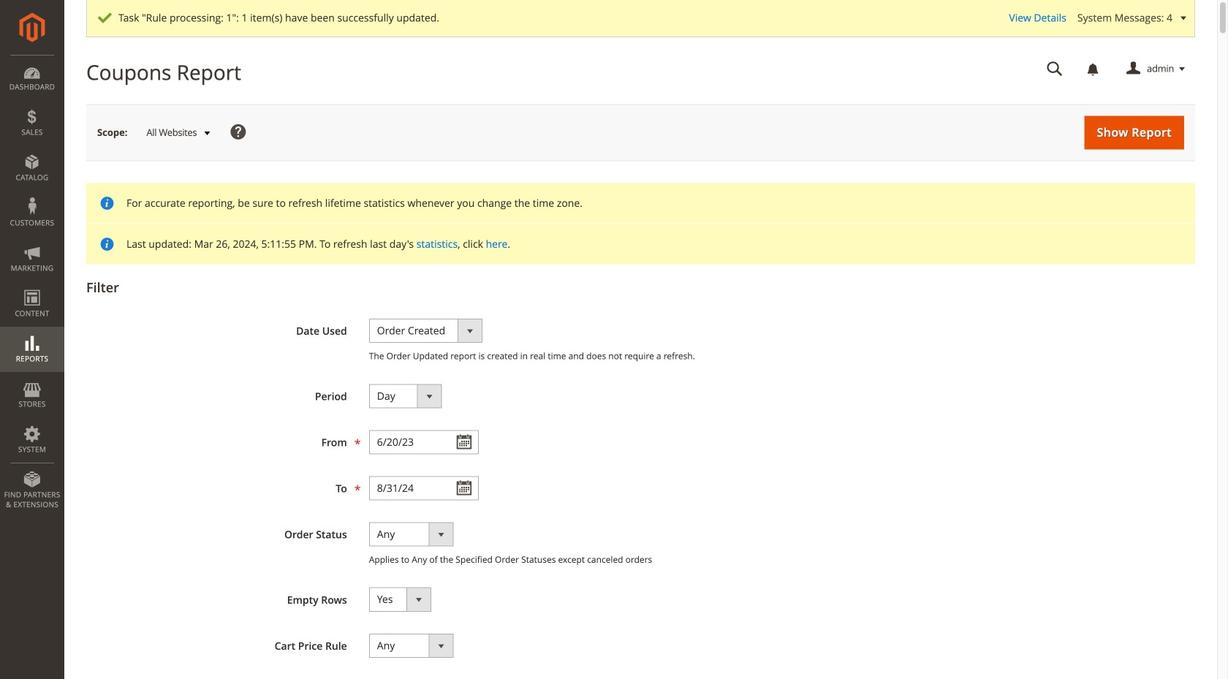 Task type: locate. For each thing, give the bounding box(es) containing it.
None text field
[[1037, 56, 1073, 82], [369, 430, 479, 454], [369, 476, 479, 500], [1037, 56, 1073, 82], [369, 430, 479, 454], [369, 476, 479, 500]]

menu bar
[[0, 55, 64, 517]]



Task type: describe. For each thing, give the bounding box(es) containing it.
magento admin panel image
[[19, 12, 45, 42]]



